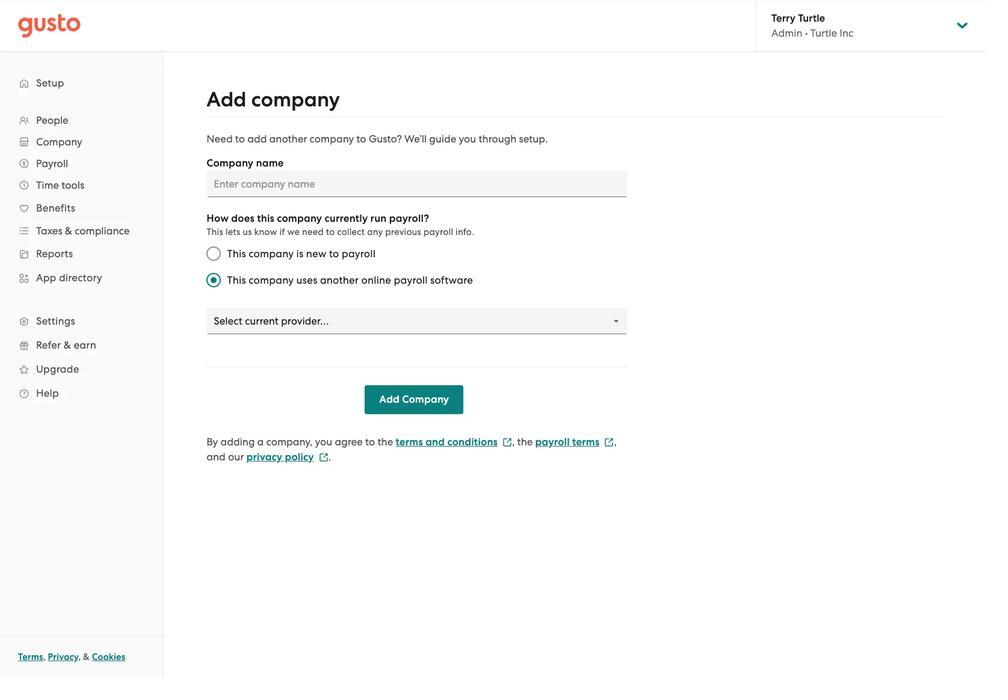 Task type: vqa. For each thing, say whether or not it's contained in the screenshot.
the Gusto.com
no



Task type: locate. For each thing, give the bounding box(es) containing it.
currently
[[325, 212, 368, 225]]

company for company name
[[207, 157, 253, 170]]

company down the need
[[207, 157, 253, 170]]

company inside button
[[402, 394, 449, 406]]

, and our
[[207, 436, 617, 463]]

0 vertical spatial you
[[459, 133, 476, 145]]

company for this company uses another online payroll software
[[249, 274, 294, 286]]

collect
[[337, 227, 365, 238]]

people button
[[12, 110, 150, 131]]

to inside the how does this company currently run payroll? this lets us know if we need to collect any previous payroll info.
[[326, 227, 335, 238]]

opens in a new tab image right payroll terms
[[604, 438, 614, 448]]

company inside dropdown button
[[36, 136, 82, 148]]

and inside , and our
[[207, 451, 226, 463]]

0 vertical spatial company
[[36, 136, 82, 148]]

and left conditions
[[426, 436, 445, 449]]

setup link
[[12, 72, 150, 94]]

2 terms from the left
[[572, 436, 600, 449]]

0 horizontal spatial the
[[378, 436, 393, 448]]

turtle
[[798, 12, 825, 25], [810, 27, 837, 39]]

refer & earn link
[[12, 335, 150, 356]]

,
[[512, 436, 515, 448], [614, 436, 617, 448], [43, 652, 46, 663], [78, 652, 81, 663]]

1 vertical spatial and
[[207, 451, 226, 463]]

1 horizontal spatial you
[[459, 133, 476, 145]]

home image
[[18, 14, 81, 38]]

add for add company
[[379, 394, 400, 406]]

& inside 'dropdown button'
[[65, 225, 72, 237]]

to left add
[[235, 133, 245, 145]]

2 horizontal spatial company
[[402, 394, 449, 406]]

1 horizontal spatial add
[[379, 394, 400, 406]]

privacy policy link
[[246, 451, 328, 464]]

company up we
[[277, 212, 322, 225]]

0 horizontal spatial terms
[[396, 436, 423, 449]]

opens in a new tab image
[[503, 438, 512, 448], [604, 438, 614, 448]]

1 vertical spatial you
[[315, 436, 332, 448]]

terms
[[18, 652, 43, 663]]

add company
[[379, 394, 449, 406]]

company for company
[[36, 136, 82, 148]]

policy
[[285, 451, 314, 464]]

this inside the how does this company currently run payroll? this lets us know if we need to collect any previous payroll info.
[[207, 227, 223, 238]]

to
[[235, 133, 245, 145], [356, 133, 366, 145], [326, 227, 335, 238], [329, 248, 339, 260], [365, 436, 375, 448]]

2 vertical spatial company
[[402, 394, 449, 406]]

1 horizontal spatial and
[[426, 436, 445, 449]]

you
[[459, 133, 476, 145], [315, 436, 332, 448]]

this company is new to payroll
[[227, 248, 376, 260]]

0 vertical spatial add
[[207, 87, 246, 112]]

company inside the how does this company currently run payroll? this lets us know if we need to collect any previous payroll info.
[[277, 212, 322, 225]]

add inside button
[[379, 394, 400, 406]]

another up the name
[[269, 133, 307, 145]]

0 vertical spatial &
[[65, 225, 72, 237]]

know
[[254, 227, 277, 238]]

0 horizontal spatial and
[[207, 451, 226, 463]]

inc
[[840, 27, 853, 39]]

and for conditions
[[426, 436, 445, 449]]

to right the need
[[326, 227, 335, 238]]

taxes & compliance
[[36, 225, 130, 237]]

the right agree
[[378, 436, 393, 448]]

another right uses
[[320, 274, 359, 286]]

list containing people
[[0, 110, 162, 406]]

settings link
[[12, 311, 150, 332]]

this down how
[[207, 227, 223, 238]]

by adding a company, you agree to the
[[207, 436, 393, 448]]

0 horizontal spatial another
[[269, 133, 307, 145]]

company left uses
[[249, 274, 294, 286]]

opens in a new tab image inside terms and conditions link
[[503, 438, 512, 448]]

1 vertical spatial another
[[320, 274, 359, 286]]

2 vertical spatial &
[[83, 652, 90, 663]]

add for add company
[[207, 87, 246, 112]]

setup.
[[519, 133, 548, 145]]

list
[[0, 110, 162, 406]]

1 horizontal spatial the
[[517, 436, 533, 448]]

0 horizontal spatial add
[[207, 87, 246, 112]]

2 the from the left
[[517, 436, 533, 448]]

time tools
[[36, 179, 84, 191]]

add
[[207, 87, 246, 112], [379, 394, 400, 406]]

, right payroll terms
[[614, 436, 617, 448]]

1 vertical spatial add
[[379, 394, 400, 406]]

This company is new to payroll radio
[[201, 241, 227, 267]]

upgrade
[[36, 363, 79, 376]]

the
[[378, 436, 393, 448], [517, 436, 533, 448]]

company up add
[[251, 87, 340, 112]]

payroll button
[[12, 153, 150, 175]]

need to add another company to gusto? we'll guide you through setup.
[[207, 133, 548, 145]]

1 horizontal spatial company
[[207, 157, 253, 170]]

terry
[[771, 12, 796, 25]]

the left payroll terms
[[517, 436, 533, 448]]

& left earn at the left of the page
[[64, 339, 71, 351]]

to right new
[[329, 248, 339, 260]]

0 vertical spatial this
[[207, 227, 223, 238]]

& left cookies
[[83, 652, 90, 663]]

1 horizontal spatial another
[[320, 274, 359, 286]]

and down by
[[207, 451, 226, 463]]

company down the people
[[36, 136, 82, 148]]

1 horizontal spatial terms
[[572, 436, 600, 449]]

name
[[256, 157, 284, 170]]

add company button
[[365, 386, 464, 415]]

2 opens in a new tab image from the left
[[604, 438, 614, 448]]

, left cookies
[[78, 652, 81, 663]]

refer & earn
[[36, 339, 96, 351]]

if
[[279, 227, 285, 238]]

opens in a new tab image inside "payroll terms" link
[[604, 438, 614, 448]]

company up the terms and conditions
[[402, 394, 449, 406]]

us
[[243, 227, 252, 238]]

turtle right •
[[810, 27, 837, 39]]

& right 'taxes'
[[65, 225, 72, 237]]

privacy
[[48, 652, 78, 663]]

company down the know
[[249, 248, 294, 260]]

time tools button
[[12, 175, 150, 196]]

another
[[269, 133, 307, 145], [320, 274, 359, 286]]

terms link
[[18, 652, 43, 663]]

our
[[228, 451, 244, 463]]

1 vertical spatial this
[[227, 248, 246, 260]]

help
[[36, 388, 59, 400]]

this down 'this company is new to payroll' radio at the top of the page
[[227, 274, 246, 286]]

0 horizontal spatial you
[[315, 436, 332, 448]]

you right guide
[[459, 133, 476, 145]]

another for online
[[320, 274, 359, 286]]

0 vertical spatial and
[[426, 436, 445, 449]]

payroll
[[36, 158, 68, 170]]

1 opens in a new tab image from the left
[[503, 438, 512, 448]]

company left the gusto? in the top left of the page
[[310, 133, 354, 145]]

company
[[251, 87, 340, 112], [310, 133, 354, 145], [277, 212, 322, 225], [249, 248, 294, 260], [249, 274, 294, 286]]

admin
[[771, 27, 802, 39]]

you up opens in a new tab icon
[[315, 436, 332, 448]]

1 vertical spatial company
[[207, 157, 253, 170]]

1 vertical spatial &
[[64, 339, 71, 351]]

this
[[207, 227, 223, 238], [227, 248, 246, 260], [227, 274, 246, 286]]

this for this company uses another online payroll software
[[227, 274, 246, 286]]

0 horizontal spatial company
[[36, 136, 82, 148]]

company for add company
[[251, 87, 340, 112]]

payroll left 'info.'
[[424, 227, 453, 238]]

0 vertical spatial another
[[269, 133, 307, 145]]

new
[[306, 248, 326, 260]]

0 horizontal spatial opens in a new tab image
[[503, 438, 512, 448]]

software
[[430, 274, 473, 286]]

payroll down collect
[[342, 248, 376, 260]]

&
[[65, 225, 72, 237], [64, 339, 71, 351], [83, 652, 90, 663]]

turtle up •
[[798, 12, 825, 25]]

add up , and our
[[379, 394, 400, 406]]

taxes
[[36, 225, 62, 237]]

this down lets
[[227, 248, 246, 260]]

payroll right , the in the right bottom of the page
[[535, 436, 570, 449]]

time
[[36, 179, 59, 191]]

add up the need
[[207, 87, 246, 112]]

another for company
[[269, 133, 307, 145]]

2 vertical spatial this
[[227, 274, 246, 286]]

1 horizontal spatial opens in a new tab image
[[604, 438, 614, 448]]

by
[[207, 436, 218, 448]]

privacy link
[[48, 652, 78, 663]]

add
[[247, 133, 267, 145]]

opens in a new tab image right conditions
[[503, 438, 512, 448]]

payroll inside the how does this company currently run payroll? this lets us know if we need to collect any previous payroll info.
[[424, 227, 453, 238]]

this
[[257, 212, 274, 225]]

cookies
[[92, 652, 125, 663]]



Task type: describe. For each thing, give the bounding box(es) containing it.
reports link
[[12, 243, 150, 265]]

terms , privacy , & cookies
[[18, 652, 125, 663]]

upgrade link
[[12, 359, 150, 380]]

payroll right online
[[394, 274, 428, 286]]

guide
[[429, 133, 456, 145]]

payroll terms link
[[535, 436, 614, 449]]

uses
[[296, 274, 317, 286]]

online
[[361, 274, 391, 286]]

app
[[36, 272, 56, 284]]

, inside , and our
[[614, 436, 617, 448]]

does
[[231, 212, 255, 225]]

this for this company is new to payroll
[[227, 248, 246, 260]]

info.
[[456, 227, 474, 238]]

terms and conditions link
[[396, 436, 512, 449]]

how does this company currently run payroll? this lets us know if we need to collect any previous payroll info.
[[207, 212, 474, 238]]

company,
[[266, 436, 313, 448]]

payroll terms
[[535, 436, 600, 449]]

settings
[[36, 315, 75, 327]]

any
[[367, 227, 383, 238]]

we'll
[[404, 133, 427, 145]]

need
[[207, 133, 233, 145]]

app directory link
[[12, 267, 150, 289]]

terms and conditions
[[396, 436, 498, 449]]

to right agree
[[365, 436, 375, 448]]

terry turtle admin • turtle inc
[[771, 12, 853, 39]]

, the
[[512, 436, 533, 448]]

directory
[[59, 272, 102, 284]]

is
[[296, 248, 303, 260]]

setup
[[36, 77, 64, 89]]

benefits link
[[12, 197, 150, 219]]

need
[[302, 227, 324, 238]]

privacy
[[246, 451, 282, 464]]

previous
[[385, 227, 421, 238]]

opens in a new tab image for terms and conditions
[[503, 438, 512, 448]]

.
[[328, 451, 331, 463]]

help link
[[12, 383, 150, 404]]

& for earn
[[64, 339, 71, 351]]

we
[[287, 227, 300, 238]]

earn
[[74, 339, 96, 351]]

to left the gusto? in the top left of the page
[[356, 133, 366, 145]]

this company uses another online payroll software
[[227, 274, 473, 286]]

and for our
[[207, 451, 226, 463]]

compliance
[[75, 225, 130, 237]]

opens in a new tab image
[[319, 453, 328, 463]]

lets
[[226, 227, 240, 238]]

agree
[[335, 436, 363, 448]]

1 terms from the left
[[396, 436, 423, 449]]

1 the from the left
[[378, 436, 393, 448]]

people
[[36, 114, 68, 126]]

gusto navigation element
[[0, 52, 162, 425]]

add company
[[207, 87, 340, 112]]

conditions
[[447, 436, 498, 449]]

Company name field
[[207, 171, 628, 197]]

This company uses another online payroll software radio
[[201, 267, 227, 294]]

company name
[[207, 157, 284, 170]]

& for compliance
[[65, 225, 72, 237]]

0 vertical spatial turtle
[[798, 12, 825, 25]]

company button
[[12, 131, 150, 153]]

payroll?
[[389, 212, 429, 225]]

gusto?
[[369, 133, 402, 145]]

app directory
[[36, 272, 102, 284]]

taxes & compliance button
[[12, 220, 150, 242]]

through
[[479, 133, 517, 145]]

cookies button
[[92, 651, 125, 665]]

company for this company is new to payroll
[[249, 248, 294, 260]]

refer
[[36, 339, 61, 351]]

privacy policy
[[246, 451, 314, 464]]

run
[[370, 212, 387, 225]]

tools
[[62, 179, 84, 191]]

a
[[257, 436, 264, 448]]

•
[[805, 27, 808, 39]]

, left privacy
[[43, 652, 46, 663]]

, right conditions
[[512, 436, 515, 448]]

adding
[[221, 436, 255, 448]]

how
[[207, 212, 229, 225]]

benefits
[[36, 202, 75, 214]]

opens in a new tab image for payroll terms
[[604, 438, 614, 448]]

1 vertical spatial turtle
[[810, 27, 837, 39]]

reports
[[36, 248, 73, 260]]



